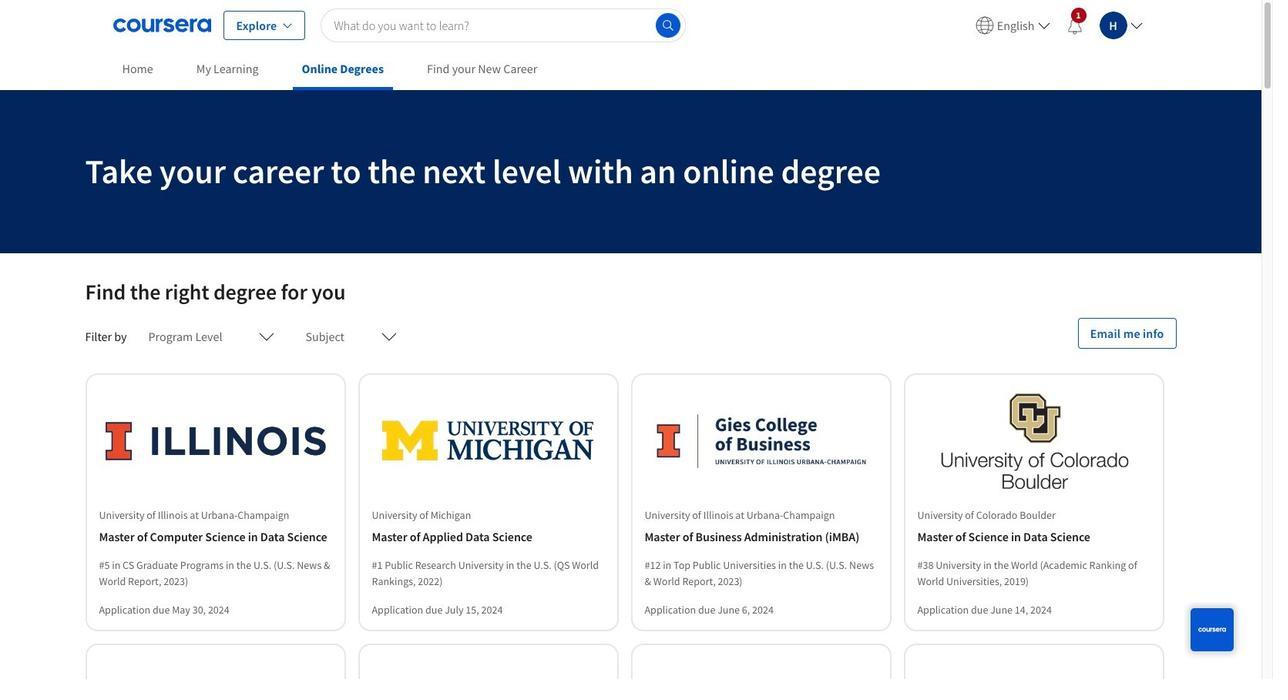 Task type: vqa. For each thing, say whether or not it's contained in the screenshot.
the Help Center icon in the bottom of the page
no



Task type: locate. For each thing, give the bounding box(es) containing it.
2 university of illinois at urbana-champaign logo image from the left
[[651, 394, 871, 489]]

0 horizontal spatial university of illinois at urbana-champaign logo image
[[105, 394, 326, 489]]

university of illinois at urbana-champaign logo image
[[105, 394, 326, 489], [651, 394, 871, 489]]

None search field
[[321, 8, 686, 42]]

university of colorado boulder logo image
[[924, 394, 1144, 489]]

menu
[[970, 0, 1149, 50]]

1 horizontal spatial university of illinois at urbana-champaign logo image
[[651, 394, 871, 489]]



Task type: describe. For each thing, give the bounding box(es) containing it.
1 university of illinois at urbana-champaign logo image from the left
[[105, 394, 326, 489]]

coursera image
[[113, 13, 211, 37]]

What do you want to learn? text field
[[321, 8, 686, 42]]

university of michigan logo image
[[378, 394, 599, 489]]



